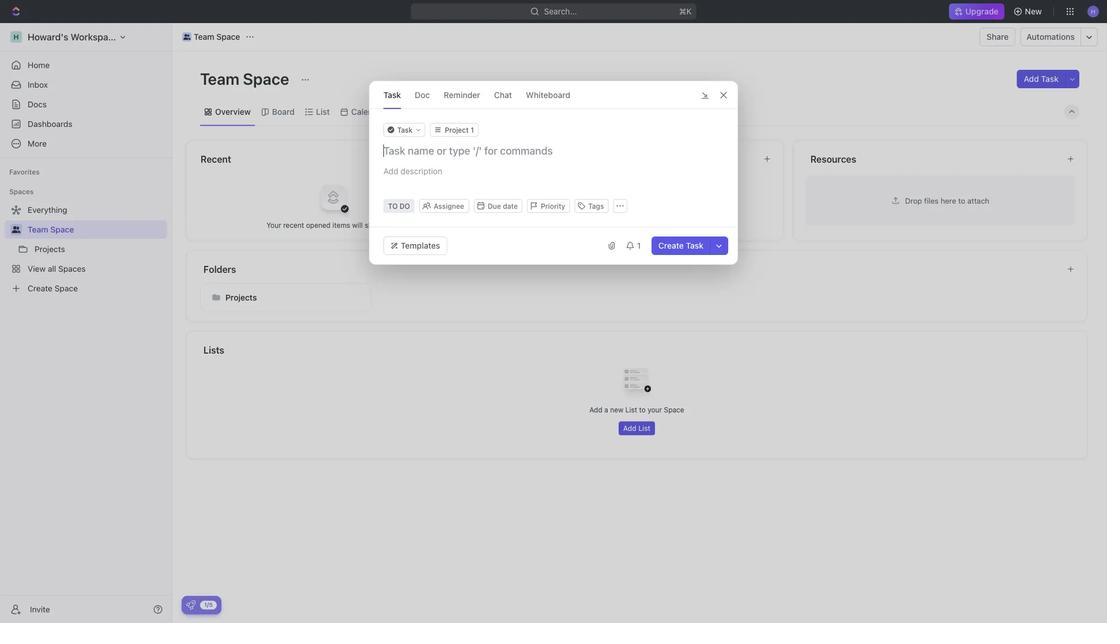 Task type: vqa. For each thing, say whether or not it's contained in the screenshot.
to in the dropdown button
yes



Task type: describe. For each thing, give the bounding box(es) containing it.
team inside tree
[[28, 225, 48, 234]]

team space tree
[[5, 201, 167, 298]]

add task
[[1024, 74, 1059, 84]]

this
[[668, 221, 680, 229]]

you haven't added any docs to this location.
[[565, 221, 710, 229]]

whiteboard button
[[526, 81, 571, 108]]

team space inside tree
[[28, 225, 74, 234]]

attach
[[968, 196, 990, 205]]

invite
[[30, 605, 50, 614]]

share button
[[980, 28, 1016, 46]]

create task
[[659, 241, 704, 250]]

due
[[488, 202, 501, 210]]

added
[[605, 221, 625, 229]]

sidebar navigation
[[0, 23, 172, 623]]

board
[[272, 107, 295, 117]]

1 vertical spatial team space
[[200, 69, 293, 88]]

automations
[[1027, 32, 1075, 42]]

add list
[[623, 424, 651, 432]]

to left this on the top right
[[659, 221, 666, 229]]

task up 'calendar' on the left
[[384, 90, 401, 100]]

no most used docs image
[[614, 174, 660, 220]]

0 vertical spatial team space link
[[179, 30, 243, 44]]

priority
[[541, 202, 565, 210]]

gantt
[[407, 107, 428, 117]]

any
[[627, 221, 639, 229]]

task inside "button"
[[686, 241, 704, 250]]

table
[[450, 107, 470, 117]]

your
[[267, 221, 281, 229]]

home link
[[5, 56, 167, 74]]

add list button
[[619, 421, 655, 435]]

1 vertical spatial team
[[200, 69, 240, 88]]

space inside team space tree
[[50, 225, 74, 234]]

1 horizontal spatial docs
[[504, 153, 527, 164]]

chat button
[[494, 81, 512, 108]]

lists button
[[203, 343, 1074, 357]]

task button
[[384, 123, 425, 137]]

folders
[[204, 264, 236, 275]]

new
[[610, 406, 624, 414]]

to left your
[[639, 406, 646, 414]]

to inside dropdown button
[[388, 202, 398, 210]]

show
[[365, 221, 382, 229]]

to right the here at the top right of the page
[[959, 196, 966, 205]]

onboarding checklist button image
[[186, 601, 196, 610]]

onboarding checklist button element
[[186, 601, 196, 610]]

priority button
[[527, 199, 570, 213]]

no lists icon. image
[[614, 359, 660, 405]]

dashboards link
[[5, 115, 167, 133]]

will
[[352, 221, 363, 229]]

tags button
[[575, 199, 609, 213]]

add a new list to your space
[[590, 406, 685, 414]]

items
[[333, 221, 350, 229]]

upgrade
[[966, 7, 999, 16]]

whiteboard
[[526, 90, 571, 100]]

task inside dropdown button
[[397, 126, 413, 134]]

automations button
[[1021, 28, 1081, 46]]

user group image inside team space tree
[[12, 226, 20, 233]]

2 vertical spatial docs
[[641, 221, 657, 229]]

spaces
[[9, 187, 34, 196]]

docs inside docs link
[[28, 100, 47, 109]]

inbox
[[28, 80, 48, 89]]

1
[[637, 241, 641, 250]]

task inside 'button'
[[1042, 74, 1059, 84]]

templates button
[[384, 237, 447, 255]]

tags button
[[575, 199, 609, 213]]

no recent items image
[[310, 174, 357, 220]]

0 vertical spatial team space
[[194, 32, 240, 42]]

inbox link
[[5, 76, 167, 94]]

recent
[[201, 153, 231, 164]]

create task button
[[652, 237, 711, 255]]

add for add task
[[1024, 74, 1040, 84]]

1 button
[[621, 237, 647, 255]]

search...
[[544, 7, 577, 16]]

1 button
[[621, 237, 647, 255]]

chat
[[494, 90, 512, 100]]

share
[[987, 32, 1009, 42]]

resources button
[[810, 152, 1058, 166]]

haven't
[[579, 221, 603, 229]]

location.
[[682, 221, 710, 229]]



Task type: locate. For each thing, give the bounding box(es) containing it.
1 horizontal spatial list
[[626, 406, 637, 414]]

reminder button
[[444, 81, 480, 108]]

task down gantt "link"
[[397, 126, 413, 134]]

2 vertical spatial add
[[623, 424, 637, 432]]

add task button
[[1017, 70, 1066, 88]]

to do button
[[384, 199, 415, 213]]

dashboards
[[28, 119, 72, 129]]

0 vertical spatial user group image
[[183, 34, 191, 40]]

drop files here to attach
[[906, 196, 990, 205]]

priority button
[[527, 199, 570, 213]]

reminder
[[444, 90, 480, 100]]

user group image
[[183, 34, 191, 40], [12, 226, 20, 233]]

add inside 'button'
[[1024, 74, 1040, 84]]

2 horizontal spatial add
[[1024, 74, 1040, 84]]

create
[[659, 241, 684, 250]]

upgrade link
[[950, 3, 1005, 20]]

user group image inside the team space link
[[183, 34, 191, 40]]

home
[[28, 60, 50, 70]]

task button
[[384, 81, 401, 108]]

do
[[400, 202, 410, 210]]

here
[[941, 196, 957, 205]]

doc
[[415, 90, 430, 100]]

you
[[565, 221, 577, 229]]

table link
[[447, 104, 470, 120]]

1 vertical spatial team space link
[[28, 220, 165, 239]]

1 horizontal spatial add
[[623, 424, 637, 432]]

calendar
[[351, 107, 386, 117]]

add for add a new list to your space
[[590, 406, 603, 414]]

tags
[[589, 202, 604, 210]]

list right new
[[626, 406, 637, 414]]

2 vertical spatial team
[[28, 225, 48, 234]]

opened
[[306, 221, 331, 229]]

date
[[503, 202, 518, 210]]

docs right any
[[641, 221, 657, 229]]

lists
[[204, 344, 224, 355]]

to left do at left top
[[388, 202, 398, 210]]

2 horizontal spatial list
[[639, 424, 651, 432]]

folders button
[[203, 262, 1058, 276]]

add for add list
[[623, 424, 637, 432]]

0 vertical spatial list
[[316, 107, 330, 117]]

team space link
[[179, 30, 243, 44], [28, 220, 165, 239]]

your recent opened items will show here.
[[267, 221, 400, 229]]

Task name or type '/' for commands text field
[[384, 144, 726, 157]]

assignee button
[[421, 201, 468, 211]]

list inside button
[[639, 424, 651, 432]]

team
[[194, 32, 214, 42], [200, 69, 240, 88], [28, 225, 48, 234]]

docs link
[[5, 95, 167, 114]]

0 vertical spatial add
[[1024, 74, 1040, 84]]

task down location.
[[686, 241, 704, 250]]

add left a
[[590, 406, 603, 414]]

templates
[[401, 241, 440, 250]]

due date
[[488, 202, 518, 210]]

docs up date
[[504, 153, 527, 164]]

1 horizontal spatial user group image
[[183, 34, 191, 40]]

drop
[[906, 196, 923, 205]]

projects button
[[201, 283, 372, 312]]

1/5
[[204, 601, 213, 608]]

assignee
[[434, 202, 464, 210]]

list right board in the top of the page
[[316, 107, 330, 117]]

1 horizontal spatial team space link
[[179, 30, 243, 44]]

1 vertical spatial add
[[590, 406, 603, 414]]

task down automations button
[[1042, 74, 1059, 84]]

team space link inside team space tree
[[28, 220, 165, 239]]

doc button
[[415, 81, 430, 108]]

0 vertical spatial docs
[[28, 100, 47, 109]]

add inside button
[[623, 424, 637, 432]]

new button
[[1009, 2, 1049, 21]]

docs down the inbox
[[28, 100, 47, 109]]

0 horizontal spatial user group image
[[12, 226, 20, 233]]

⌘k
[[679, 7, 692, 16]]

space
[[217, 32, 240, 42], [243, 69, 289, 88], [50, 225, 74, 234], [664, 406, 685, 414]]

2 vertical spatial list
[[639, 424, 651, 432]]

2 horizontal spatial docs
[[641, 221, 657, 229]]

0 vertical spatial team
[[194, 32, 214, 42]]

overview link
[[213, 104, 251, 120]]

your
[[648, 406, 662, 414]]

docs
[[28, 100, 47, 109], [504, 153, 527, 164], [641, 221, 657, 229]]

add down automations button
[[1024, 74, 1040, 84]]

task
[[1042, 74, 1059, 84], [384, 90, 401, 100], [397, 126, 413, 134], [686, 241, 704, 250]]

add
[[1024, 74, 1040, 84], [590, 406, 603, 414], [623, 424, 637, 432]]

files
[[925, 196, 939, 205]]

list down add a new list to your space
[[639, 424, 651, 432]]

team space
[[194, 32, 240, 42], [200, 69, 293, 88], [28, 225, 74, 234]]

add down add a new list to your space
[[623, 424, 637, 432]]

0 horizontal spatial docs
[[28, 100, 47, 109]]

list link
[[314, 104, 330, 120]]

a
[[605, 406, 608, 414]]

1 vertical spatial user group image
[[12, 226, 20, 233]]

new
[[1025, 7, 1042, 16]]

to do
[[388, 202, 410, 210]]

recent
[[283, 221, 304, 229]]

board link
[[270, 104, 295, 120]]

gantt link
[[405, 104, 428, 120]]

projects
[[226, 292, 257, 302]]

1 vertical spatial list
[[626, 406, 637, 414]]

here.
[[384, 221, 400, 229]]

0 horizontal spatial team space link
[[28, 220, 165, 239]]

overview
[[215, 107, 251, 117]]

resources
[[811, 153, 857, 164]]

to
[[959, 196, 966, 205], [388, 202, 398, 210], [659, 221, 666, 229], [639, 406, 646, 414]]

2 vertical spatial team space
[[28, 225, 74, 234]]

calendar link
[[349, 104, 386, 120]]

dialog
[[369, 81, 738, 265]]

1 vertical spatial docs
[[504, 153, 527, 164]]

0 horizontal spatial add
[[590, 406, 603, 414]]

dialog containing task
[[369, 81, 738, 265]]

favorites button
[[5, 165, 44, 179]]

0 horizontal spatial list
[[316, 107, 330, 117]]

due date button
[[474, 199, 523, 213]]



